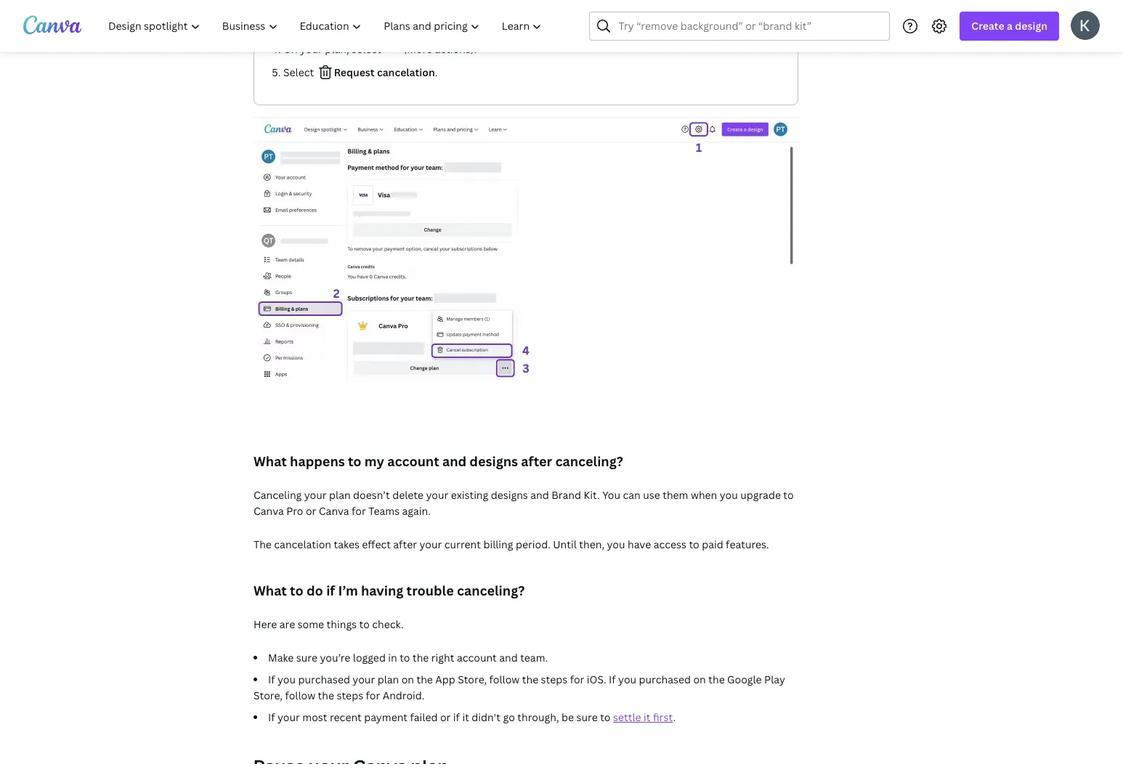 Task type: vqa. For each thing, say whether or not it's contained in the screenshot.
the topmost follow
yes



Task type: locate. For each thing, give the bounding box(es) containing it.
for down doesn't
[[352, 504, 366, 518]]

plan inside the canceling your plan doesn't delete your existing designs and brand kit. you can use them when you upgrade to canva pro or canva for teams again.
[[329, 488, 351, 502]]

upgrade
[[741, 488, 781, 502]]

plan
[[329, 488, 351, 502], [378, 673, 399, 687]]

1 vertical spatial after
[[393, 538, 417, 552]]

1 horizontal spatial canceling?
[[556, 453, 624, 470]]

1 vertical spatial store,
[[254, 689, 283, 703]]

your down happens
[[304, 488, 327, 502]]

on
[[402, 673, 414, 687], [694, 673, 706, 687]]

canva
[[254, 504, 284, 518], [319, 504, 349, 518]]

canceling? up kit.
[[556, 453, 624, 470]]

canceling?
[[556, 453, 624, 470], [457, 582, 525, 600]]

sure
[[296, 651, 318, 665], [577, 711, 598, 725]]

cancelation
[[377, 65, 435, 79], [274, 538, 331, 552]]

here are some things to check.
[[254, 618, 404, 632]]

or right pro
[[306, 504, 316, 518]]

your down logged
[[353, 673, 375, 687]]

go
[[503, 711, 515, 725]]

features.
[[726, 538, 769, 552]]

if
[[326, 582, 335, 600], [453, 711, 460, 725]]

plan left doesn't
[[329, 488, 351, 502]]

2 it from the left
[[644, 711, 651, 725]]

what to do if i'm having trouble canceling?
[[254, 582, 525, 600]]

what
[[254, 453, 287, 470], [254, 582, 287, 600]]

kit.
[[584, 488, 600, 502]]

after right effect
[[393, 538, 417, 552]]

1 horizontal spatial cancelation
[[377, 65, 435, 79]]

make
[[268, 651, 294, 665]]

0 vertical spatial designs
[[470, 453, 518, 470]]

(more
[[404, 42, 433, 56]]

1 it from the left
[[463, 711, 469, 725]]

purchased up first
[[639, 673, 691, 687]]

1 vertical spatial .
[[673, 711, 676, 725]]

1 horizontal spatial or
[[440, 711, 451, 725]]

0 vertical spatial what
[[254, 453, 287, 470]]

sure right be
[[577, 711, 598, 725]]

1 vertical spatial steps
[[337, 689, 364, 703]]

.
[[435, 65, 438, 79], [673, 711, 676, 725]]

sure right make
[[296, 651, 318, 665]]

for inside the canceling your plan doesn't delete your existing designs and brand kit. you can use them when you upgrade to canva pro or canva for teams again.
[[352, 504, 366, 518]]

0 horizontal spatial steps
[[337, 689, 364, 703]]

if down make
[[268, 673, 275, 687]]

purchased
[[298, 673, 350, 687], [639, 673, 691, 687]]

0 vertical spatial follow
[[490, 673, 520, 687]]

or
[[306, 504, 316, 518], [440, 711, 451, 725]]

. down (more actions).
[[435, 65, 438, 79]]

1 vertical spatial account
[[457, 651, 497, 665]]

on left google
[[694, 673, 706, 687]]

1 horizontal spatial account
[[457, 651, 497, 665]]

steps up recent
[[337, 689, 364, 703]]

kendall parks image
[[1071, 11, 1100, 40]]

store, right app
[[458, 673, 487, 687]]

1 vertical spatial plan
[[378, 673, 399, 687]]

0 vertical spatial for
[[352, 504, 366, 518]]

your
[[300, 42, 323, 56], [304, 488, 327, 502], [426, 488, 449, 502], [420, 538, 442, 552], [353, 673, 375, 687], [278, 711, 300, 725]]

on
[[283, 42, 298, 56]]

follow up most
[[285, 689, 316, 703]]

create a design
[[972, 19, 1048, 33]]

and up "existing"
[[443, 453, 467, 470]]

purchased down you're
[[298, 673, 350, 687]]

canceling? down billing
[[457, 582, 525, 600]]

0 vertical spatial store,
[[458, 673, 487, 687]]

canva down canceling on the bottom of the page
[[254, 504, 284, 518]]

doesn't
[[353, 488, 390, 502]]

select
[[352, 42, 381, 56]]

0 horizontal spatial canceling?
[[457, 582, 525, 600]]

1 horizontal spatial purchased
[[639, 673, 691, 687]]

1 horizontal spatial it
[[644, 711, 651, 725]]

for up payment
[[366, 689, 380, 703]]

1 vertical spatial what
[[254, 582, 287, 600]]

. right settle on the bottom
[[673, 711, 676, 725]]

then,
[[579, 538, 605, 552]]

steps
[[541, 673, 568, 687], [337, 689, 364, 703]]

0 horizontal spatial sure
[[296, 651, 318, 665]]

to left settle on the bottom
[[600, 711, 611, 725]]

0 vertical spatial or
[[306, 504, 316, 518]]

it left "didn't" on the bottom left
[[463, 711, 469, 725]]

until
[[553, 538, 577, 552]]

create a design button
[[960, 12, 1060, 41]]

0 vertical spatial cancelation
[[377, 65, 435, 79]]

(more actions).
[[401, 42, 477, 56]]

2 what from the top
[[254, 582, 287, 600]]

0 vertical spatial if
[[326, 582, 335, 600]]

1 horizontal spatial canva
[[319, 504, 349, 518]]

0 horizontal spatial plan
[[329, 488, 351, 502]]

1 horizontal spatial on
[[694, 673, 706, 687]]

a
[[1007, 19, 1013, 33]]

0 vertical spatial .
[[435, 65, 438, 79]]

after
[[521, 453, 553, 470], [393, 538, 417, 552]]

check.
[[372, 618, 404, 632]]

cancelation down the (more
[[377, 65, 435, 79]]

store, down make
[[254, 689, 283, 703]]

takes
[[334, 538, 360, 552]]

1 horizontal spatial plan
[[378, 673, 399, 687]]

or right failed on the left of the page
[[440, 711, 451, 725]]

some
[[298, 618, 324, 632]]

request
[[334, 65, 375, 79]]

0 horizontal spatial after
[[393, 538, 417, 552]]

to right upgrade
[[784, 488, 794, 502]]

to
[[348, 453, 362, 470], [784, 488, 794, 502], [689, 538, 700, 552], [290, 582, 304, 600], [359, 618, 370, 632], [400, 651, 410, 665], [600, 711, 611, 725]]

again.
[[402, 504, 431, 518]]

plan up android. at left bottom
[[378, 673, 399, 687]]

0 horizontal spatial and
[[443, 453, 467, 470]]

account
[[388, 453, 440, 470], [457, 651, 497, 665]]

steps down team.
[[541, 673, 568, 687]]

canceling
[[254, 488, 302, 502]]

and left brand
[[531, 488, 549, 502]]

1 vertical spatial and
[[531, 488, 549, 502]]

play
[[765, 673, 786, 687]]

you right when
[[720, 488, 738, 502]]

trouble
[[407, 582, 454, 600]]

if right "do"
[[326, 582, 335, 600]]

if left "didn't" on the bottom left
[[453, 711, 460, 725]]

on up android. at left bottom
[[402, 673, 414, 687]]

it
[[463, 711, 469, 725], [644, 711, 651, 725]]

you left have
[[607, 538, 625, 552]]

on your plan, select
[[283, 42, 384, 56]]

0 horizontal spatial cancelation
[[274, 538, 331, 552]]

1 horizontal spatial sure
[[577, 711, 598, 725]]

designs up "existing"
[[470, 453, 518, 470]]

0 horizontal spatial account
[[388, 453, 440, 470]]

1 vertical spatial designs
[[491, 488, 528, 502]]

0 horizontal spatial purchased
[[298, 673, 350, 687]]

having
[[361, 582, 404, 600]]

design
[[1016, 19, 1048, 33]]

0 horizontal spatial follow
[[285, 689, 316, 703]]

effect
[[362, 538, 391, 552]]

0 vertical spatial canceling?
[[556, 453, 624, 470]]

what happens to my account and designs after canceling?
[[254, 453, 624, 470]]

it left first
[[644, 711, 651, 725]]

designs right "existing"
[[491, 488, 528, 502]]

right
[[432, 651, 455, 665]]

cancelation down pro
[[274, 538, 331, 552]]

if left most
[[268, 711, 275, 725]]

1 horizontal spatial and
[[500, 651, 518, 665]]

after up the canceling your plan doesn't delete your existing designs and brand kit. you can use them when you upgrade to canva pro or canva for teams again. in the bottom of the page
[[521, 453, 553, 470]]

to right things
[[359, 618, 370, 632]]

1 on from the left
[[402, 673, 414, 687]]

1 vertical spatial if
[[453, 711, 460, 725]]

what up canceling on the bottom of the page
[[254, 453, 287, 470]]

0 horizontal spatial canva
[[254, 504, 284, 518]]

the
[[413, 651, 429, 665], [417, 673, 433, 687], [522, 673, 539, 687], [709, 673, 725, 687], [318, 689, 334, 703]]

1 horizontal spatial steps
[[541, 673, 568, 687]]

1 vertical spatial cancelation
[[274, 538, 331, 552]]

2 purchased from the left
[[639, 673, 691, 687]]

0 vertical spatial plan
[[329, 488, 351, 502]]

can
[[623, 488, 641, 502]]

canva up "takes"
[[319, 504, 349, 518]]

you
[[720, 488, 738, 502], [607, 538, 625, 552], [278, 673, 296, 687], [619, 673, 637, 687]]

what up here
[[254, 582, 287, 600]]

0 horizontal spatial it
[[463, 711, 469, 725]]

1 what from the top
[[254, 453, 287, 470]]

the cancelation takes effect after your current billing period. until then, you have access to paid features.
[[254, 538, 769, 552]]

1 horizontal spatial after
[[521, 453, 553, 470]]

you right ios.
[[619, 673, 637, 687]]

for left ios.
[[570, 673, 585, 687]]

0 horizontal spatial if
[[326, 582, 335, 600]]

to inside the canceling your plan doesn't delete your existing designs and brand kit. you can use them when you upgrade to canva pro or canva for teams again.
[[784, 488, 794, 502]]

0 horizontal spatial .
[[435, 65, 438, 79]]

make sure you're logged in to the right account and team.
[[268, 651, 548, 665]]

0 vertical spatial and
[[443, 453, 467, 470]]

teams
[[369, 504, 400, 518]]

and
[[443, 453, 467, 470], [531, 488, 549, 502], [500, 651, 518, 665]]

follow up go
[[490, 673, 520, 687]]

and left team.
[[500, 651, 518, 665]]

1 vertical spatial for
[[570, 673, 585, 687]]

logged
[[353, 651, 386, 665]]

to left paid
[[689, 538, 700, 552]]

1 horizontal spatial store,
[[458, 673, 487, 687]]

account up "delete"
[[388, 453, 440, 470]]

if
[[268, 673, 275, 687], [609, 673, 616, 687], [268, 711, 275, 725]]

2 on from the left
[[694, 673, 706, 687]]

2 horizontal spatial and
[[531, 488, 549, 502]]

designs
[[470, 453, 518, 470], [491, 488, 528, 502]]

to left "do"
[[290, 582, 304, 600]]

the left app
[[417, 673, 433, 687]]

0 horizontal spatial or
[[306, 504, 316, 518]]

0 horizontal spatial on
[[402, 673, 414, 687]]

account right right
[[457, 651, 497, 665]]



Task type: describe. For each thing, give the bounding box(es) containing it.
settle it first link
[[613, 711, 673, 725]]

access
[[654, 538, 687, 552]]

or inside the canceling your plan doesn't delete your existing designs and brand kit. you can use them when you upgrade to canva pro or canva for teams again.
[[306, 504, 316, 518]]

didn't
[[472, 711, 501, 725]]

here
[[254, 618, 277, 632]]

designs inside the canceling your plan doesn't delete your existing designs and brand kit. you can use them when you upgrade to canva pro or canva for teams again.
[[491, 488, 528, 502]]

1 vertical spatial or
[[440, 711, 451, 725]]

cancelation for request
[[377, 65, 435, 79]]

app
[[436, 673, 456, 687]]

settle
[[613, 711, 641, 725]]

1 canva from the left
[[254, 504, 284, 518]]

have
[[628, 538, 651, 552]]

you're
[[320, 651, 351, 665]]

first
[[653, 711, 673, 725]]

0 horizontal spatial store,
[[254, 689, 283, 703]]

1 horizontal spatial follow
[[490, 673, 520, 687]]

cancelation for the
[[274, 538, 331, 552]]

your right on
[[300, 42, 323, 56]]

Try "remove background" or "brand kit" search field
[[619, 12, 881, 40]]

current
[[445, 538, 481, 552]]

1 horizontal spatial if
[[453, 711, 460, 725]]

0 vertical spatial account
[[388, 453, 440, 470]]

happens
[[290, 453, 345, 470]]

the left right
[[413, 651, 429, 665]]

if your most recent payment failed or if it didn't go through, be sure to settle it first .
[[268, 711, 676, 725]]

2 vertical spatial and
[[500, 651, 518, 665]]

what for what to do if i'm having trouble canceling?
[[254, 582, 287, 600]]

1 vertical spatial canceling?
[[457, 582, 525, 600]]

your left most
[[278, 711, 300, 725]]

if right ios.
[[609, 673, 616, 687]]

recent
[[330, 711, 362, 725]]

through,
[[518, 711, 559, 725]]

things
[[327, 618, 357, 632]]

period.
[[516, 538, 551, 552]]

failed
[[410, 711, 438, 725]]

android.
[[383, 689, 425, 703]]

in
[[388, 651, 397, 665]]

create
[[972, 19, 1005, 33]]

my
[[365, 453, 384, 470]]

you inside the canceling your plan doesn't delete your existing designs and brand kit. you can use them when you upgrade to canva pro or canva for teams again.
[[720, 488, 738, 502]]

use
[[643, 488, 661, 502]]

select
[[283, 65, 317, 79]]

the
[[254, 538, 272, 552]]

delete
[[393, 488, 424, 502]]

paid
[[702, 538, 724, 552]]

1 horizontal spatial .
[[673, 711, 676, 725]]

canceling your plan doesn't delete your existing designs and brand kit. you can use them when you upgrade to canva pro or canva for teams again.
[[254, 488, 794, 518]]

1 purchased from the left
[[298, 673, 350, 687]]

0 vertical spatial sure
[[296, 651, 318, 665]]

most
[[303, 711, 327, 725]]

to right in
[[400, 651, 410, 665]]

and inside the canceling your plan doesn't delete your existing designs and brand kit. you can use them when you upgrade to canva pro or canva for teams again.
[[531, 488, 549, 502]]

2 canva from the left
[[319, 504, 349, 518]]

are
[[280, 618, 295, 632]]

i'm
[[338, 582, 358, 600]]

the up most
[[318, 689, 334, 703]]

when
[[691, 488, 718, 502]]

them
[[663, 488, 689, 502]]

team.
[[521, 651, 548, 665]]

actions).
[[435, 42, 477, 56]]

ios.
[[587, 673, 607, 687]]

top level navigation element
[[99, 12, 555, 41]]

0 vertical spatial after
[[521, 453, 553, 470]]

your up again.
[[426, 488, 449, 502]]

brand
[[552, 488, 581, 502]]

do
[[307, 582, 323, 600]]

null image
[[254, 117, 799, 424]]

payment
[[364, 711, 408, 725]]

what for what happens to my account and designs after canceling?
[[254, 453, 287, 470]]

if for if you purchased your plan on the app store, follow the steps for ios. if you purchased on the google play store, follow the steps for android.
[[268, 673, 275, 687]]

if for if your most recent payment failed or if it didn't go through, be sure to settle it first .
[[268, 711, 275, 725]]

0 vertical spatial steps
[[541, 673, 568, 687]]

1 vertical spatial sure
[[577, 711, 598, 725]]

existing
[[451, 488, 489, 502]]

plan inside "if you purchased your plan on the app store, follow the steps for ios. if you purchased on the google play store, follow the steps for android."
[[378, 673, 399, 687]]

if you purchased your plan on the app store, follow the steps for ios. if you purchased on the google play store, follow the steps for android.
[[254, 673, 786, 703]]

request cancelation
[[334, 65, 435, 79]]

you down make
[[278, 673, 296, 687]]

be
[[562, 711, 574, 725]]

the down team.
[[522, 673, 539, 687]]

you
[[603, 488, 621, 502]]

2 vertical spatial for
[[366, 689, 380, 703]]

your inside "if you purchased your plan on the app store, follow the steps for ios. if you purchased on the google play store, follow the steps for android."
[[353, 673, 375, 687]]

billing
[[484, 538, 514, 552]]

your left current
[[420, 538, 442, 552]]

to left my
[[348, 453, 362, 470]]

google
[[728, 673, 762, 687]]

plan,
[[325, 42, 349, 56]]

pro
[[287, 504, 303, 518]]

1 vertical spatial follow
[[285, 689, 316, 703]]

the left google
[[709, 673, 725, 687]]



